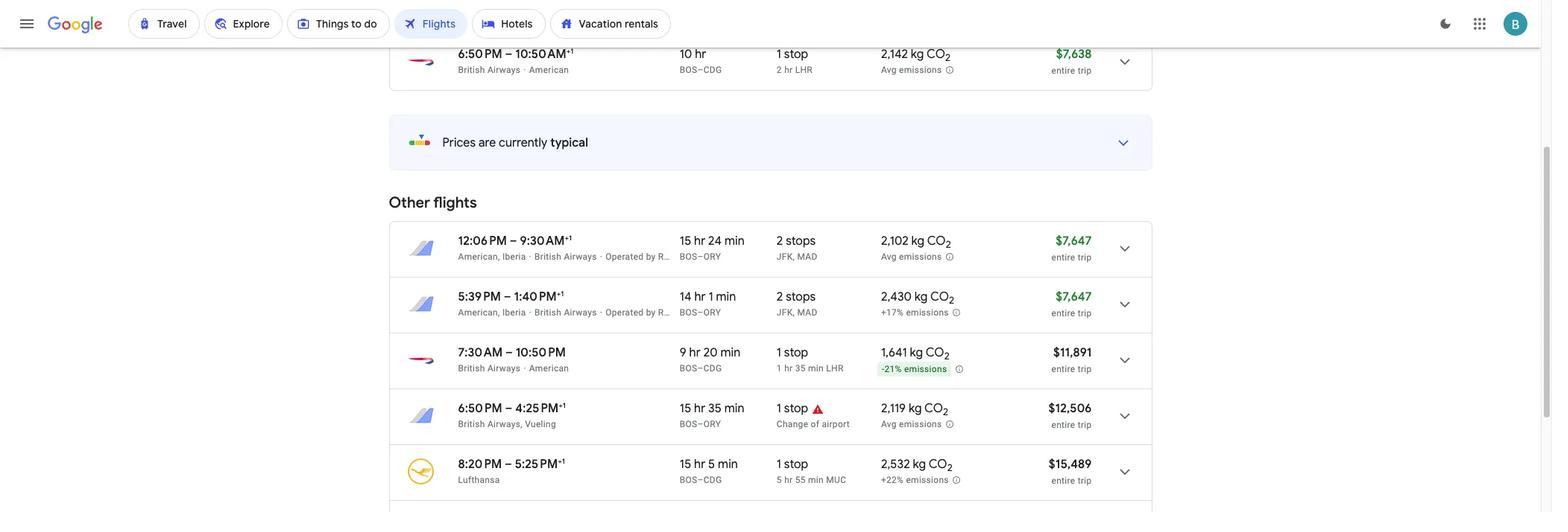Task type: vqa. For each thing, say whether or not it's contained in the screenshot.
IN
no



Task type: locate. For each thing, give the bounding box(es) containing it.
hr inside the '9 hr 20 min bos – cdg'
[[689, 346, 701, 361]]

0 vertical spatial jfk
[[777, 252, 793, 262]]

2 trip from the top
[[1078, 253, 1092, 263]]

, up layover (1 of 2) is a 1 hr 40 min layover at john f. kennedy international airport in new york. layover (2 of 2) is a 1 hr 40 min layover at adolfo suárez madrid–barajas airport in madrid. element
[[793, 252, 795, 262]]

co right 2,119
[[924, 402, 943, 417]]

– inside "6:50 pm – 10:50 am + 1"
[[505, 47, 512, 62]]

airways down 24
[[697, 252, 730, 262]]

15 down 15 hr 35 min bos – ory
[[680, 458, 691, 473]]

1 right 1:40 pm
[[561, 289, 564, 299]]

20
[[703, 346, 718, 361]]

3 cdg from the top
[[704, 476, 722, 486]]

entire inside $7,638 entire trip
[[1051, 66, 1075, 76]]

1 vertical spatial operated
[[605, 308, 644, 318]]

1 vertical spatial 15
[[680, 402, 691, 417]]

5 trip from the top
[[1078, 420, 1092, 431]]

– up british airways, vueling
[[505, 402, 512, 417]]

american, iberia for 5:39 pm
[[458, 308, 526, 318]]

2 stops flight. element for 14 hr 1 min
[[777, 290, 816, 307]]

entire down $15,489
[[1051, 476, 1075, 487]]

1 inside 5:39 pm – 1:40 pm + 1
[[561, 289, 564, 299]]

entire down 12506 us dollars text field
[[1051, 420, 1075, 431]]

+ inside 8:20 pm – 5:25 pm + 1
[[558, 457, 562, 467]]

– inside 6:50 pm – 4:25 pm + 1
[[505, 402, 512, 417]]

+
[[705, 9, 710, 19], [566, 46, 570, 56], [565, 233, 569, 243], [557, 289, 561, 299], [559, 401, 563, 411], [558, 457, 562, 467]]

kg for 2,119
[[909, 402, 922, 417]]

co
[[927, 47, 945, 62], [927, 234, 946, 249], [930, 290, 949, 305], [926, 346, 944, 361], [924, 402, 943, 417], [929, 458, 947, 473]]

0 horizontal spatial prices
[[442, 136, 476, 151]]

co for 2,430
[[930, 290, 949, 305]]

2 stops flight. element
[[777, 234, 816, 251], [777, 290, 816, 307]]

layover (1 of 2) is a 3 hr 24 min layover at john f. kennedy international airport in new york. layover (2 of 2) is a 1 hr 20 min layover at adolfo suárez madrid–barajas airport in madrid. element
[[777, 251, 874, 263]]

+22% emissions
[[881, 476, 949, 486]]

1 inside 12:06 pm – 9:30 am + 1
[[569, 233, 572, 243]]

2 vertical spatial avg emissions
[[881, 420, 942, 430]]

co for 2,119
[[924, 402, 943, 417]]

15 for 15 hr 5 min
[[680, 458, 691, 473]]

operated by republic airways as american eagle
[[605, 252, 810, 262], [605, 308, 810, 318]]

eagle for 14 hr 1 min
[[787, 308, 810, 318]]

+ inside 5:39 pm – 1:40 pm + 1
[[557, 289, 561, 299]]

cdg down 20
[[704, 364, 722, 374]]

2 6:50 pm from the top
[[458, 402, 502, 417]]

2 cdg from the top
[[704, 364, 722, 374]]

0 vertical spatial cdg
[[704, 65, 722, 75]]

10:50 pm
[[516, 346, 566, 361]]

3 bos from the top
[[680, 308, 697, 318]]

min inside 1 stop 5 hr 55 min muc
[[808, 476, 824, 486]]

-21% emissions
[[882, 365, 947, 375]]

1 2 stops flight. element from the top
[[777, 234, 816, 251]]

0 vertical spatial operated by republic airways as american eagle
[[605, 252, 810, 262]]

0 vertical spatial 2 stops flight. element
[[777, 234, 816, 251]]

by
[[646, 252, 656, 262], [646, 308, 656, 318]]

15 inside 15 hr 5 min bos – cdg
[[680, 458, 691, 473]]

2 inside 1,641 kg co 2
[[944, 351, 950, 363]]

15 down the '9 hr 20 min bos – cdg'
[[680, 402, 691, 417]]

co inside 1,641 kg co 2
[[926, 346, 944, 361]]

, up 1 stop 1 hr 35 min lhr
[[793, 308, 795, 318]]

0 vertical spatial mad
[[797, 252, 818, 262]]

+ inside 12:06 pm – 9:30 am + 1
[[565, 233, 569, 243]]

$7,647 for 2,430
[[1056, 290, 1092, 305]]

2,102
[[881, 234, 908, 249]]

entire for 2,532
[[1051, 476, 1075, 487]]

0 vertical spatial american, iberia
[[458, 252, 526, 262]]

bos inside the 15 hr 24 min bos – ory
[[680, 252, 697, 262]]

2 vertical spatial ory
[[704, 420, 721, 430]]

1 vertical spatial iberia
[[502, 308, 526, 318]]

mad up 1 stop 1 hr 35 min lhr
[[797, 308, 818, 318]]

6:50 pm – 4:25 pm + 1
[[458, 401, 566, 417]]

5 inside 1 stop 5 hr 55 min muc
[[777, 476, 782, 486]]

emissions for 2,430
[[906, 308, 949, 318]]

stop for 1 stop 2 hr lhr
[[784, 47, 808, 62]]

avg emissions down 2,119 kg co 2
[[881, 420, 942, 430]]

cdg inside 15 hr 5 min bos – cdg
[[704, 476, 722, 486]]

2 entire from the top
[[1051, 253, 1075, 263]]

1 vertical spatial eagle
[[787, 308, 810, 318]]

Departure time: 8:20 PM. text field
[[458, 458, 502, 473]]

0 vertical spatial as
[[732, 252, 742, 262]]

4 trip from the top
[[1078, 365, 1092, 375]]

5 for hr
[[777, 476, 782, 486]]

layover (1 of 1) is a 2 hr layover at heathrow airport in london. element
[[777, 64, 874, 76]]

1 iberia from the top
[[502, 252, 526, 262]]

2 american, iberia from the top
[[458, 308, 526, 318]]

entire inside "$15,489 entire trip"
[[1051, 476, 1075, 487]]

entire
[[1051, 66, 1075, 76], [1051, 253, 1075, 263], [1051, 309, 1075, 319], [1051, 365, 1075, 375], [1051, 420, 1075, 431], [1051, 476, 1075, 487]]

prices
[[582, 9, 608, 19], [442, 136, 476, 151]]

0 horizontal spatial lhr
[[795, 65, 813, 75]]

1 vertical spatial american,
[[458, 308, 500, 318]]

1 inside 14 hr 1 min bos – ory
[[708, 290, 713, 305]]

trip down 7647 us dollars text field
[[1078, 253, 1092, 263]]

2 republic from the top
[[658, 308, 694, 318]]

0 vertical spatial lhr
[[795, 65, 813, 75]]

+17%
[[881, 308, 904, 318]]

2 iberia from the top
[[502, 308, 526, 318]]

kg right 2,142
[[911, 47, 924, 62]]

1 vertical spatial 2 stops jfk , mad
[[777, 290, 818, 318]]

hr for 9 hr 20 min
[[689, 346, 701, 361]]

2 vertical spatial 15
[[680, 458, 691, 473]]

2
[[945, 52, 951, 64], [777, 65, 782, 75], [777, 234, 783, 249], [946, 239, 951, 251], [777, 290, 783, 305], [949, 295, 954, 307], [944, 351, 950, 363], [943, 406, 948, 419], [947, 462, 953, 475]]

$15,489 entire trip
[[1049, 458, 1092, 487]]

2 ory from the top
[[704, 308, 721, 318]]

trip down $11,891
[[1078, 365, 1092, 375]]

total duration 15 hr 24 min. element
[[680, 234, 777, 251]]

2 stops from the top
[[786, 290, 816, 305]]

2 inside 2,430 kg co 2
[[949, 295, 954, 307]]

as down the total duration 15 hr 24 min. element
[[732, 252, 742, 262]]

2 15 from the top
[[680, 402, 691, 417]]

$11,891
[[1053, 346, 1092, 361]]

0 vertical spatial iberia
[[502, 252, 526, 262]]

bos for 15 hr 5 min
[[680, 476, 697, 486]]

american, iberia for 12:06 pm
[[458, 252, 526, 262]]

british down the '7:30 am' at bottom left
[[458, 364, 485, 374]]

layover (1 of 2) is a 1 hr 40 min layover at john f. kennedy international airport in new york. layover (2 of 2) is a 1 hr 40 min layover at adolfo suárez madrid–barajas airport in madrid. element
[[777, 307, 874, 319]]

 image
[[600, 308, 603, 318]]

$7,647 for 2,102
[[1056, 234, 1092, 249]]

bos inside 15 hr 35 min bos – ory
[[680, 420, 697, 430]]

kg up +17% emissions
[[915, 290, 928, 305]]

1 vertical spatial jfk
[[777, 308, 793, 318]]

0 vertical spatial avg
[[881, 65, 897, 75]]

kg inside 1,641 kg co 2
[[910, 346, 923, 361]]

1 stop flight. element down adult.
[[777, 47, 808, 64]]

1 , from the top
[[793, 252, 795, 262]]

co inside 2,102 kg co 2
[[927, 234, 946, 249]]

american, iberia down '5:39 pm' at the bottom
[[458, 308, 526, 318]]

2,102 kg co 2
[[881, 234, 951, 251]]

hr inside the 15 hr 24 min bos – ory
[[694, 234, 705, 249]]

2 inside 2,119 kg co 2
[[943, 406, 948, 419]]

co up the '-21% emissions'
[[926, 346, 944, 361]]

7647 US dollars text field
[[1056, 234, 1092, 249]]

1 as from the top
[[732, 252, 742, 262]]

1 stop flight. element for 15 hr 5 min
[[777, 458, 808, 475]]

1 vertical spatial $7,647 entire trip
[[1051, 290, 1092, 319]]

0 vertical spatial 6:50 pm
[[458, 47, 502, 62]]

1 $7,647 entire trip from the top
[[1051, 234, 1092, 263]]

1 vertical spatial $7,647
[[1056, 290, 1092, 305]]

1 bos from the top
[[680, 65, 697, 75]]

0 vertical spatial $7,647
[[1056, 234, 1092, 249]]

4 bos from the top
[[680, 364, 697, 374]]

0 horizontal spatial 5
[[708, 458, 715, 473]]

co inside 2,142 kg co 2
[[927, 47, 945, 62]]

trip for 2,119
[[1078, 420, 1092, 431]]

1 vertical spatial by
[[646, 308, 656, 318]]

7:30 am – 10:50 pm
[[458, 346, 566, 361]]

55
[[795, 476, 806, 486]]

cdg down total duration 10 hr. element
[[704, 65, 722, 75]]

1 eagle from the top
[[787, 252, 810, 262]]

min for 15 hr 5 min
[[718, 458, 738, 473]]

9 hr 20 min bos – cdg
[[680, 346, 740, 374]]

total duration 15 hr 35 min. element
[[680, 402, 777, 419]]

5 left 55
[[777, 476, 782, 486]]

1 vertical spatial 6:50 pm
[[458, 402, 502, 417]]

emissions down 2,142 kg co 2
[[899, 65, 942, 75]]

2 up the '-21% emissions'
[[944, 351, 950, 363]]

bos up 14 on the bottom
[[680, 252, 697, 262]]

cdg inside the '9 hr 20 min bos – cdg'
[[704, 364, 722, 374]]

0 vertical spatial 15
[[680, 234, 691, 249]]

co inside 2,119 kg co 2
[[924, 402, 943, 417]]

+ for 4:25 pm
[[559, 401, 563, 411]]

kg up the '-21% emissions'
[[910, 346, 923, 361]]

min right 24
[[725, 234, 745, 249]]

stop up 55
[[784, 458, 808, 473]]

2 inside 2,532 kg co 2
[[947, 462, 953, 475]]

5 inside 15 hr 5 min bos – cdg
[[708, 458, 715, 473]]

ory down total duration 15 hr 35 min. element
[[704, 420, 721, 430]]

american
[[529, 65, 569, 75], [744, 252, 784, 262], [744, 308, 784, 318], [529, 364, 569, 374]]

1 mad from the top
[[797, 252, 818, 262]]

1 republic from the top
[[658, 252, 694, 262]]

$12,506 entire trip
[[1048, 402, 1092, 431]]

jfk for 15 hr 24 min
[[777, 252, 793, 262]]

2 jfk from the top
[[777, 308, 793, 318]]

emissions down 2,119 kg co 2
[[899, 420, 942, 430]]

1 stop flight. element
[[777, 47, 808, 64], [777, 346, 808, 363], [777, 402, 808, 419], [777, 458, 808, 475]]

stop for 1 stop 5 hr 55 min muc
[[784, 458, 808, 473]]

1 vertical spatial lhr
[[826, 364, 844, 374]]

2 inside 2,142 kg co 2
[[945, 52, 951, 64]]

2 right 2,119
[[943, 406, 948, 419]]

1,641
[[881, 346, 907, 361]]

3 avg emissions from the top
[[881, 420, 942, 430]]

min inside the 15 hr 24 min bos – ory
[[725, 234, 745, 249]]

stop up change
[[784, 402, 808, 417]]

2 up +22% emissions
[[947, 462, 953, 475]]

1 down adult.
[[777, 47, 781, 62]]

entire inside $12,506 entire trip
[[1051, 420, 1075, 431]]

1 vertical spatial avg emissions
[[881, 252, 942, 263]]

1 $7,647 from the top
[[1056, 234, 1092, 249]]

1 vertical spatial 35
[[708, 402, 722, 417]]

ory down total duration 14 hr 1 min. "element"
[[704, 308, 721, 318]]

change
[[777, 420, 808, 430]]

35 down the '9 hr 20 min bos – cdg'
[[708, 402, 722, 417]]

bos inside 15 hr 5 min bos – cdg
[[680, 476, 697, 486]]

jfk up 1 stop 1 hr 35 min lhr
[[777, 308, 793, 318]]

0 vertical spatial prices
[[582, 9, 608, 19]]

 image for 1:40 pm
[[529, 308, 532, 318]]

change appearance image
[[1428, 6, 1463, 42]]

kg right 2,119
[[909, 402, 922, 417]]

prices right learn more about ranking icon
[[582, 9, 608, 19]]

emissions
[[899, 65, 942, 75], [899, 252, 942, 263], [906, 308, 949, 318], [904, 365, 947, 375], [899, 420, 942, 430], [906, 476, 949, 486]]

flight details. leaves boston logan international airport at 12:06 pm on monday, november 20 and arrives at paris-orly airport at 9:30 am on tuesday, november 21. image
[[1107, 231, 1142, 267]]

airways down leaves boston logan international airport at 7:30 am on monday, november 20 and arrives at paris charles de gaulle airport at 10:50 pm on monday, november 20. element
[[487, 364, 521, 374]]

0 vertical spatial 2 stops jfk , mad
[[777, 234, 818, 262]]

15 left 24
[[680, 234, 691, 249]]

2 $7,647 entire trip from the top
[[1051, 290, 1092, 319]]

1 stop flight. element up change
[[777, 402, 808, 419]]

1 avg from the top
[[881, 65, 897, 75]]

0 vertical spatial ory
[[704, 252, 721, 262]]

prices for prices are currently typical
[[442, 136, 476, 151]]

american down the total duration 15 hr 24 min. element
[[744, 252, 784, 262]]

2 operated from the top
[[605, 308, 644, 318]]

co inside 2,430 kg co 2
[[930, 290, 949, 305]]

0 vertical spatial 5
[[708, 458, 715, 473]]

-
[[882, 365, 884, 375]]

eagle for 15 hr 24 min
[[787, 252, 810, 262]]

total duration 10 hr. element
[[680, 47, 777, 64]]

2 avg from the top
[[881, 252, 897, 263]]

1 vertical spatial operated by republic airways as american eagle
[[605, 308, 810, 318]]

min for 15 hr 24 min
[[725, 234, 745, 249]]

2 mad from the top
[[797, 308, 818, 318]]

prices left are
[[442, 136, 476, 151]]

5 bos from the top
[[680, 420, 697, 430]]

british down 'arrival time: 9:30 am on  tuesday, november 21.' text field on the top of the page
[[535, 252, 561, 262]]

0 vertical spatial avg emissions
[[881, 65, 942, 75]]

stop inside 1 stop 1 hr 35 min lhr
[[784, 346, 808, 361]]

flight details. leaves boston logan international airport at 5:39 pm on monday, november 20 and arrives at paris-orly airport at 1:40 pm on tuesday, november 21. image
[[1107, 287, 1142, 323]]

iberia
[[502, 252, 526, 262], [502, 308, 526, 318]]

flights
[[433, 194, 477, 212]]

min inside the '9 hr 20 min bos – cdg'
[[720, 346, 740, 361]]

kg inside 2,102 kg co 2
[[911, 234, 924, 249]]

kg inside 2,119 kg co 2
[[909, 402, 922, 417]]

– inside 8:20 pm – 5:25 pm + 1
[[505, 458, 512, 473]]

avg emissions
[[881, 65, 942, 75], [881, 252, 942, 263], [881, 420, 942, 430]]

1 inside 1 stop 2 hr lhr
[[777, 47, 781, 62]]

1 trip from the top
[[1078, 66, 1092, 76]]

total duration 14 hr 1 min. element
[[680, 290, 777, 307]]

min
[[725, 234, 745, 249], [716, 290, 736, 305], [720, 346, 740, 361], [808, 364, 824, 374], [724, 402, 744, 417], [718, 458, 738, 473], [808, 476, 824, 486]]

6:50 pm for 10:50 am
[[458, 47, 502, 62]]

prices are currently typical
[[442, 136, 588, 151]]

operated for 14
[[605, 308, 644, 318]]

0 vertical spatial $7,647 entire trip
[[1051, 234, 1092, 263]]

republic
[[658, 252, 694, 262], [658, 308, 694, 318]]

2 stops jfk , mad
[[777, 234, 818, 262], [777, 290, 818, 318]]

co up +17% emissions
[[930, 290, 949, 305]]

2 , from the top
[[793, 308, 795, 318]]

ory for 24
[[704, 252, 721, 262]]

republic up 14 on the bottom
[[658, 252, 694, 262]]

stop for 1 stop 1 hr 35 min lhr
[[784, 346, 808, 361]]

british down departure time: 6:50 pm. text box
[[458, 65, 485, 75]]

and
[[486, 9, 502, 19]]

operated for 15
[[605, 252, 644, 262]]

avg down "2,102"
[[881, 252, 897, 263]]

1 american, from the top
[[458, 252, 500, 262]]

stop inside 1 stop 5 hr 55 min muc
[[784, 458, 808, 473]]

$7,647 entire trip up 7647 us dollars text box
[[1051, 234, 1092, 263]]

12506 US dollars text field
[[1048, 402, 1092, 417]]

35
[[795, 364, 806, 374], [708, 402, 722, 417]]

4 stop from the top
[[784, 458, 808, 473]]

change of airport
[[777, 420, 850, 430]]

1 6:50 pm from the top
[[458, 47, 502, 62]]

3 avg from the top
[[881, 420, 897, 430]]

operated by republic airways as american eagle for 1
[[605, 308, 810, 318]]

min right 20
[[720, 346, 740, 361]]

Arrival time: 5:25 PM on  Tuesday, November 21. text field
[[515, 457, 565, 473]]

ory inside 15 hr 35 min bos – ory
[[704, 420, 721, 430]]

american down arrival time: 10:50 am on  tuesday, november 21. text box
[[529, 65, 569, 75]]

leaves boston logan international airport at 7:30 am on monday, november 20 and arrives at paris charles de gaulle airport at 10:50 pm on monday, november 20. element
[[458, 346, 566, 361]]

6:50 pm inside 6:50 pm – 4:25 pm + 1
[[458, 402, 502, 417]]

– inside 5:39 pm – 1:40 pm + 1
[[504, 290, 511, 305]]

emissions down 2,102 kg co 2
[[899, 252, 942, 263]]

stops
[[786, 234, 816, 249], [786, 290, 816, 305]]

1 operated from the top
[[605, 252, 644, 262]]

entire for 2,430
[[1051, 309, 1075, 319]]

4 1 stop flight. element from the top
[[777, 458, 808, 475]]

cdg for 5
[[704, 476, 722, 486]]

on
[[450, 9, 460, 19]]

hr
[[695, 47, 706, 62], [784, 65, 793, 75], [694, 234, 705, 249], [694, 290, 706, 305], [689, 346, 701, 361], [784, 364, 793, 374], [694, 402, 705, 417], [694, 458, 705, 473], [784, 476, 793, 486]]

2 2 stops jfk , mad from the top
[[777, 290, 818, 318]]

4 entire from the top
[[1051, 365, 1075, 375]]

2 1 stop flight. element from the top
[[777, 346, 808, 363]]

15 hr 5 min bos – cdg
[[680, 458, 738, 486]]

stops up layover (1 of 2) is a 1 hr 40 min layover at john f. kennedy international airport in new york. layover (2 of 2) is a 1 hr 40 min layover at adolfo suárez madrid–barajas airport in madrid. element
[[786, 290, 816, 305]]

as for 15 hr 24 min
[[732, 252, 742, 262]]

2 stops jfk , mad for 14 hr 1 min
[[777, 290, 818, 318]]

lhr
[[795, 65, 813, 75], [826, 364, 844, 374]]

2 $7,647 from the top
[[1056, 290, 1092, 305]]

bos for 9 hr 20 min
[[680, 364, 697, 374]]

6:50 pm inside "6:50 pm – 10:50 am + 1"
[[458, 47, 502, 62]]

15489 US dollars text field
[[1049, 458, 1092, 473]]

+ inside 6:50 pm – 4:25 pm + 1
[[559, 401, 563, 411]]

0 vertical spatial eagle
[[787, 252, 810, 262]]

stop
[[784, 47, 808, 62], [784, 346, 808, 361], [784, 402, 808, 417], [784, 458, 808, 473]]

iberia for 1:40 pm
[[502, 308, 526, 318]]

hr inside 14 hr 1 min bos – ory
[[694, 290, 706, 305]]

ory inside the 15 hr 24 min bos – ory
[[704, 252, 721, 262]]

emissions down 2,430 kg co 2
[[906, 308, 949, 318]]

1 vertical spatial 5
[[777, 476, 782, 486]]

3 entire from the top
[[1051, 309, 1075, 319]]

12:06 pm
[[458, 234, 507, 249]]

2 by from the top
[[646, 308, 656, 318]]

kg right "2,102"
[[911, 234, 924, 249]]

1 2 stops jfk , mad from the top
[[777, 234, 818, 262]]

1 vertical spatial ,
[[793, 308, 795, 318]]

2 stop from the top
[[784, 346, 808, 361]]

prices include required taxes + fees for 1 adult.
[[582, 9, 779, 19]]

eagle
[[787, 252, 810, 262], [787, 308, 810, 318]]

3 1 stop flight. element from the top
[[777, 402, 808, 419]]

0 vertical spatial operated
[[605, 252, 644, 262]]

3 ory from the top
[[704, 420, 721, 430]]

+ for 5:25 pm
[[558, 457, 562, 467]]

min down 15 hr 35 min bos – ory
[[718, 458, 738, 473]]

15 for 15 hr 35 min
[[680, 402, 691, 417]]

0 vertical spatial by
[[646, 252, 656, 262]]

6:50 pm up airways, on the bottom left of the page
[[458, 402, 502, 417]]

trip inside "$15,489 entire trip"
[[1078, 476, 1092, 487]]

1 15 from the top
[[680, 234, 691, 249]]

stop inside 1 stop 2 hr lhr
[[784, 47, 808, 62]]

3 trip from the top
[[1078, 309, 1092, 319]]

+ inside "6:50 pm – 10:50 am + 1"
[[566, 46, 570, 56]]

$7,647 left flight details. leaves boston logan international airport at 12:06 pm on monday, november 20 and arrives at paris-orly airport at 9:30 am on tuesday, november 21. icon on the right of the page
[[1056, 234, 1092, 249]]

15
[[680, 234, 691, 249], [680, 402, 691, 417], [680, 458, 691, 473]]

1 vertical spatial mad
[[797, 308, 818, 318]]

hr inside 15 hr 5 min bos – cdg
[[694, 458, 705, 473]]

8:20 pm – 5:25 pm + 1
[[458, 457, 565, 473]]

min inside 15 hr 5 min bos – cdg
[[718, 458, 738, 473]]

convenience
[[504, 9, 556, 19]]

kg
[[911, 47, 924, 62], [911, 234, 924, 249], [915, 290, 928, 305], [910, 346, 923, 361], [909, 402, 922, 417], [913, 458, 926, 473]]

iberia for 9:30 am
[[502, 252, 526, 262]]

10 hr bos – cdg
[[680, 47, 722, 75]]

1 vertical spatial 2 stops flight. element
[[777, 290, 816, 307]]

flight details. leaves boston logan international airport at 8:20 pm on monday, november 20 and arrives at paris charles de gaulle airport at 5:25 pm on tuesday, november 21. image
[[1107, 455, 1142, 491]]

trip
[[1078, 66, 1092, 76], [1078, 253, 1092, 263], [1078, 309, 1092, 319], [1078, 365, 1092, 375], [1078, 420, 1092, 431], [1078, 476, 1092, 487]]

required
[[643, 9, 677, 19]]

1 vertical spatial republic
[[658, 308, 694, 318]]

2 bos from the top
[[680, 252, 697, 262]]

iberia down 12:06 pm – 9:30 am + 1
[[502, 252, 526, 262]]

trip inside $11,891 entire trip
[[1078, 365, 1092, 375]]

1 right 10:50 am
[[570, 46, 574, 56]]

avg
[[881, 65, 897, 75], [881, 252, 897, 263], [881, 420, 897, 430]]

jfk down the total duration 15 hr 24 min. element
[[777, 252, 793, 262]]

hr inside 15 hr 35 min bos – ory
[[694, 402, 705, 417]]

based
[[422, 9, 447, 19]]

bos inside 14 hr 1 min bos – ory
[[680, 308, 697, 318]]

eagle up 1 stop 1 hr 35 min lhr
[[787, 308, 810, 318]]

15 inside the 15 hr 24 min bos – ory
[[680, 234, 691, 249]]

as
[[732, 252, 742, 262], [732, 308, 742, 318]]

1 american, iberia from the top
[[458, 252, 526, 262]]

6 bos from the top
[[680, 476, 697, 486]]

1 stops from the top
[[786, 234, 816, 249]]

avg emissions down 2,102 kg co 2
[[881, 252, 942, 263]]

3 stop from the top
[[784, 402, 808, 417]]

min inside 15 hr 35 min bos – ory
[[724, 402, 744, 417]]

min inside 1 stop 1 hr 35 min lhr
[[808, 364, 824, 374]]

5 for min
[[708, 458, 715, 473]]

1 by from the top
[[646, 252, 656, 262]]

prices for prices include required taxes + fees for 1 adult.
[[582, 9, 608, 19]]

hr inside "10 hr bos – cdg"
[[695, 47, 706, 62]]

avg down 2,142
[[881, 65, 897, 75]]

kg for 2,102
[[911, 234, 924, 249]]

1 right 4:25 pm
[[563, 401, 566, 411]]

american,
[[458, 252, 500, 262], [458, 308, 500, 318]]

avg down 2,119
[[881, 420, 897, 430]]

15 inside 15 hr 35 min bos – ory
[[680, 402, 691, 417]]

entire for 2,102
[[1051, 253, 1075, 263]]

1
[[747, 9, 753, 19], [570, 46, 574, 56], [777, 47, 781, 62], [569, 233, 572, 243], [561, 289, 564, 299], [708, 290, 713, 305], [777, 346, 781, 361], [777, 364, 782, 374], [563, 401, 566, 411], [777, 402, 781, 417], [562, 457, 565, 467], [777, 458, 781, 473]]

6:50 pm – 10:50 am + 1
[[458, 46, 574, 62]]

1 up the layover (1 of 1) is a 1 hr 35 min layover at heathrow airport in london. element
[[777, 346, 781, 361]]

emissions down 2,532 kg co 2
[[906, 476, 949, 486]]

2 eagle from the top
[[787, 308, 810, 318]]

2 stops jfk , mad for 15 hr 24 min
[[777, 234, 818, 262]]

entire down $7,638
[[1051, 66, 1075, 76]]

2 vertical spatial cdg
[[704, 476, 722, 486]]

ory down 24
[[704, 252, 721, 262]]

Departure time: 7:30 AM. text field
[[458, 346, 503, 361]]

total duration 15 hr 5 min. element
[[680, 458, 777, 475]]

trip inside $12,506 entire trip
[[1078, 420, 1092, 431]]

$12,506
[[1048, 402, 1092, 417]]

british
[[458, 65, 485, 75], [535, 252, 561, 262], [535, 308, 561, 318], [458, 364, 485, 374], [458, 420, 485, 430]]

$7,647
[[1056, 234, 1092, 249], [1056, 290, 1092, 305]]

1 1 stop flight. element from the top
[[777, 47, 808, 64]]

trip down 7647 us dollars text box
[[1078, 309, 1092, 319]]

bos for 15 hr 35 min
[[680, 420, 697, 430]]

0 vertical spatial stops
[[786, 234, 816, 249]]

1 cdg from the top
[[704, 65, 722, 75]]

co inside 2,532 kg co 2
[[929, 458, 947, 473]]

1 vertical spatial stops
[[786, 290, 816, 305]]

operated by republic airways as american eagle down 24
[[605, 252, 810, 262]]

2 stops jfk , mad down layover (1 of 2) is a 3 hr 24 min layover at john f. kennedy international airport in new york. layover (2 of 2) is a 1 hr 20 min layover at adolfo suárez madrid–barajas airport in madrid. element
[[777, 290, 818, 318]]

1 horizontal spatial 35
[[795, 364, 806, 374]]

trip for 2,102
[[1078, 253, 1092, 263]]

3 15 from the top
[[680, 458, 691, 473]]

2 inside 2,102 kg co 2
[[946, 239, 951, 251]]

1 stop flight. element down layover (1 of 2) is a 1 hr 40 min layover at john f. kennedy international airport in new york. layover (2 of 2) is a 1 hr 40 min layover at adolfo suárez madrid–barajas airport in madrid. element
[[777, 346, 808, 363]]

– left 1:40 pm
[[504, 290, 511, 305]]

1 ory from the top
[[704, 252, 721, 262]]

1 inside 8:20 pm – 5:25 pm + 1
[[562, 457, 565, 467]]

cdg down the total duration 15 hr 5 min. element
[[704, 476, 722, 486]]

$7,647 entire trip
[[1051, 234, 1092, 263], [1051, 290, 1092, 319]]

operated by republic airways as american eagle for 24
[[605, 252, 810, 262]]

for
[[733, 9, 745, 19]]

stop up layover (1 of 1) is a 2 hr layover at heathrow airport in london. element
[[784, 47, 808, 62]]

co for 2,532
[[929, 458, 947, 473]]

1 horizontal spatial lhr
[[826, 364, 844, 374]]

bos inside the '9 hr 20 min bos – cdg'
[[680, 364, 697, 374]]

emissions for 2,102
[[899, 252, 942, 263]]

2 2 stops flight. element from the top
[[777, 290, 816, 307]]

– left 9:30 am
[[510, 234, 517, 249]]

$7,647 entire trip for 2,430
[[1051, 290, 1092, 319]]

trip down $7,638
[[1078, 66, 1092, 76]]

1 entire from the top
[[1051, 66, 1075, 76]]

Arrival time: 4:25 PM on  Tuesday, November 21. text field
[[515, 401, 566, 417]]

hr inside 1 stop 1 hr 35 min lhr
[[784, 364, 793, 374]]

1 jfk from the top
[[777, 252, 793, 262]]

2 as from the top
[[732, 308, 742, 318]]

2 up layover (1 of 2) is a 3 hr 24 min layover at john f. kennedy international airport in new york. layover (2 of 2) is a 1 hr 20 min layover at adolfo suárez madrid–barajas airport in madrid. element
[[777, 234, 783, 249]]

iberia down 5:39 pm – 1:40 pm + 1
[[502, 308, 526, 318]]

1 operated by republic airways as american eagle from the top
[[605, 252, 810, 262]]

by left the 15 hr 24 min bos – ory
[[646, 252, 656, 262]]

ory inside 14 hr 1 min bos – ory
[[704, 308, 721, 318]]

airways down total duration 14 hr 1 min. "element"
[[697, 308, 730, 318]]

1 vertical spatial ory
[[704, 308, 721, 318]]

0 vertical spatial american,
[[458, 252, 500, 262]]

flight details. leaves boston logan international airport at 7:30 am on monday, november 20 and arrives at paris charles de gaulle airport at 10:50 pm on monday, november 20. image
[[1107, 343, 1142, 379]]

– down the total duration 15 hr 24 min. element
[[697, 252, 704, 262]]

by for 15 hr 24 min
[[646, 252, 656, 262]]

6 trip from the top
[[1078, 476, 1092, 487]]

Departure time: 6:50 PM. text field
[[458, 402, 502, 417]]

2 right "2,102"
[[946, 239, 951, 251]]

Arrival time: 1:40 PM on  Tuesday, November 21. text field
[[514, 289, 564, 305]]

 image
[[529, 252, 532, 262], [600, 252, 603, 262], [529, 308, 532, 318]]

trip down $15,489
[[1078, 476, 1092, 487]]

1 vertical spatial as
[[732, 308, 742, 318]]

2 avg emissions from the top
[[881, 252, 942, 263]]

trip inside $7,638 entire trip
[[1078, 66, 1092, 76]]

1 vertical spatial cdg
[[704, 364, 722, 374]]

2 american, from the top
[[458, 308, 500, 318]]

kg inside 2,430 kg co 2
[[915, 290, 928, 305]]

trip for 2,430
[[1078, 309, 1092, 319]]

0 vertical spatial republic
[[658, 252, 694, 262]]

1 vertical spatial american, iberia
[[458, 308, 526, 318]]

0 vertical spatial 35
[[795, 364, 806, 374]]

1 avg emissions from the top
[[881, 65, 942, 75]]

1 horizontal spatial prices
[[582, 9, 608, 19]]

1 stop from the top
[[784, 47, 808, 62]]

kg inside 2,532 kg co 2
[[913, 458, 926, 473]]

kg inside 2,142 kg co 2
[[911, 47, 924, 62]]

– down total duration 15 hr 35 min. element
[[697, 420, 704, 430]]

2 operated by republic airways as american eagle from the top
[[605, 308, 810, 318]]

stop up the layover (1 of 1) is a 1 hr 35 min layover at heathrow airport in london. element
[[784, 346, 808, 361]]

airways
[[487, 65, 521, 75], [564, 252, 597, 262], [697, 252, 730, 262], [564, 308, 597, 318], [697, 308, 730, 318], [487, 364, 521, 374]]

co for 2,142
[[927, 47, 945, 62]]

1 right 9:30 am
[[569, 233, 572, 243]]

entire inside $11,891 entire trip
[[1051, 365, 1075, 375]]

lhr inside 1 stop 1 hr 35 min lhr
[[826, 364, 844, 374]]

1 vertical spatial prices
[[442, 136, 476, 151]]

adult.
[[755, 9, 779, 19]]

mad
[[797, 252, 818, 262], [797, 308, 818, 318]]

min inside 14 hr 1 min bos – ory
[[716, 290, 736, 305]]

5 entire from the top
[[1051, 420, 1075, 431]]

– right departure time: 6:50 pm. text box
[[505, 47, 512, 62]]

9:30 am
[[520, 234, 565, 249]]

cdg inside "10 hr bos – cdg"
[[704, 65, 722, 75]]

1 horizontal spatial 5
[[777, 476, 782, 486]]

– down the total duration 15 hr 5 min. element
[[697, 476, 704, 486]]

0 horizontal spatial 35
[[708, 402, 722, 417]]

as down total duration 14 hr 1 min. "element"
[[732, 308, 742, 318]]

0 vertical spatial ,
[[793, 252, 795, 262]]

2 vertical spatial avg
[[881, 420, 897, 430]]

1 right for
[[747, 9, 753, 19]]

1 vertical spatial avg
[[881, 252, 897, 263]]

6 entire from the top
[[1051, 476, 1075, 487]]



Task type: describe. For each thing, give the bounding box(es) containing it.
7:30 am
[[458, 346, 503, 361]]

emissions for 2,119
[[899, 420, 942, 430]]

american, for 5:39 pm
[[458, 308, 500, 318]]

– inside "10 hr bos – cdg"
[[697, 65, 704, 75]]

$11,891 entire trip
[[1051, 346, 1092, 375]]

2,532
[[881, 458, 910, 473]]

avg emissions for 2,142
[[881, 65, 942, 75]]

hr for 15 hr 24 min
[[694, 234, 705, 249]]

2 for 1,641
[[944, 351, 950, 363]]

9
[[680, 346, 686, 361]]

– inside 15 hr 35 min bos – ory
[[697, 420, 704, 430]]

Arrival time: 10:50 AM on  Tuesday, November 21. text field
[[515, 46, 574, 62]]

leaves boston logan international airport at 12:06 pm on monday, november 20 and arrives at paris-orly airport at 9:30 am on tuesday, november 21. element
[[458, 233, 572, 249]]

airways down "leaves boston logan international airport at 6:50 pm on monday, november 20 and arrives at paris charles de gaulle airport at 10:50 am on tuesday, november 21." element
[[487, 65, 521, 75]]

include
[[610, 9, 641, 19]]

1 inside "6:50 pm – 10:50 am + 1"
[[570, 46, 574, 56]]

1 stop 1 hr 35 min lhr
[[777, 346, 844, 374]]

learn more about ranking image
[[559, 7, 573, 21]]

1 inside 6:50 pm – 4:25 pm + 1
[[563, 401, 566, 411]]

lhr inside 1 stop 2 hr lhr
[[795, 65, 813, 75]]

Arrival time: 10:50 PM. text field
[[516, 346, 566, 361]]

2 for 2,532
[[947, 462, 953, 475]]

emissions for 2,532
[[906, 476, 949, 486]]

+ for 9:30 am
[[565, 233, 569, 243]]

– inside the '9 hr 20 min bos – cdg'
[[697, 364, 704, 374]]

24
[[708, 234, 722, 249]]

10:50 am
[[515, 47, 566, 62]]

british airways down 'arrival time: 9:30 am on  tuesday, november 21.' text field on the top of the page
[[535, 252, 597, 262]]

co for 2,102
[[927, 234, 946, 249]]

, for 14 hr 1 min
[[793, 308, 795, 318]]

other flights
[[389, 194, 477, 212]]

are
[[479, 136, 496, 151]]

2,119
[[881, 402, 906, 417]]

ranked
[[389, 9, 420, 19]]

1 up change
[[777, 402, 781, 417]]

kg for 2,142
[[911, 47, 924, 62]]

, for 15 hr 24 min
[[793, 252, 795, 262]]

british airways down arrival time: 1:40 pm on  tuesday, november 21. text field
[[535, 308, 597, 318]]

flight details. leaves boston logan international airport at 6:50 pm on monday, november 20 and arrives at paris charles de gaulle airport at 10:50 am on tuesday, november 21. image
[[1107, 44, 1142, 80]]

21%
[[884, 365, 902, 375]]

ranked based on price and convenience
[[389, 9, 556, 19]]

layover (1 of 1) is a 5 hr 55 min layover at munich international airport in munich. element
[[777, 475, 874, 487]]

airways up arrival time: 10:50 pm. text field
[[564, 308, 597, 318]]

2,142
[[881, 47, 908, 62]]

2,142 kg co 2
[[881, 47, 951, 64]]

1 up 1 stop on the bottom right of the page
[[777, 364, 782, 374]]

total duration 9 hr 20 min. element
[[680, 346, 777, 363]]

british down departure time: 6:50 pm. text field
[[458, 420, 485, 430]]

jfk for 14 hr 1 min
[[777, 308, 793, 318]]

10
[[680, 47, 692, 62]]

15 for 15 hr 24 min
[[680, 234, 691, 249]]

min for 14 hr 1 min
[[716, 290, 736, 305]]

1 stop 2 hr lhr
[[777, 47, 813, 75]]

7647 US dollars text field
[[1056, 290, 1092, 305]]

2,532 kg co 2
[[881, 458, 953, 475]]

british airways, vueling
[[458, 420, 556, 430]]

Departure time: 6:50 PM. text field
[[458, 47, 502, 62]]

stops for 14 hr 1 min
[[786, 290, 816, 305]]

entire for 2,119
[[1051, 420, 1075, 431]]

cdg for 20
[[704, 364, 722, 374]]

2 for 2,119
[[943, 406, 948, 419]]

– inside the 15 hr 24 min bos – ory
[[697, 252, 704, 262]]

trip for 2,142
[[1078, 66, 1092, 76]]

vueling
[[525, 420, 556, 430]]

2 for 2,102
[[946, 239, 951, 251]]

min for 15 hr 35 min
[[724, 402, 744, 417]]

1 stop 5 hr 55 min muc
[[777, 458, 846, 486]]

bos for 14 hr 1 min
[[680, 308, 697, 318]]

2,119 kg co 2
[[881, 402, 948, 419]]

avg for 2,119
[[881, 420, 897, 430]]

mad for 14 hr 1 min
[[797, 308, 818, 318]]

5:39 pm
[[458, 290, 501, 305]]

hr inside 1 stop 5 hr 55 min muc
[[784, 476, 793, 486]]

1 inside 1 stop 5 hr 55 min muc
[[777, 458, 781, 473]]

hr for 15 hr 35 min
[[694, 402, 705, 417]]

+ for 1:40 pm
[[557, 289, 561, 299]]

muc
[[826, 476, 846, 486]]

ory for 1
[[704, 308, 721, 318]]

hr for 14 hr 1 min
[[694, 290, 706, 305]]

15 hr 35 min bos – ory
[[680, 402, 744, 430]]

emissions down 1,641 kg co 2
[[904, 365, 947, 375]]

other
[[389, 194, 430, 212]]

more details image
[[1105, 125, 1141, 161]]

avg for 2,102
[[881, 252, 897, 263]]

typical
[[550, 136, 588, 151]]

leaves boston logan international airport at 6:50 pm on monday, november 20 and arrives at paris-orly airport at 4:25 pm on tuesday, november 21. element
[[458, 401, 566, 417]]

american down total duration 14 hr 1 min. "element"
[[744, 308, 784, 318]]

1:40 pm
[[514, 290, 557, 305]]

– inside 12:06 pm – 9:30 am + 1
[[510, 234, 517, 249]]

as for 14 hr 1 min
[[732, 308, 742, 318]]

bos for 15 hr 24 min
[[680, 252, 697, 262]]

14 hr 1 min bos – ory
[[680, 290, 736, 318]]

taxes
[[680, 9, 702, 19]]

1,641 kg co 2
[[881, 346, 950, 363]]

airways,
[[487, 420, 523, 430]]

republic for 14
[[658, 308, 694, 318]]

2,430 kg co 2
[[881, 290, 954, 307]]

republic for 15
[[658, 252, 694, 262]]

american, for 12:06 pm
[[458, 252, 500, 262]]

trip for 2,532
[[1078, 476, 1092, 487]]

leaves boston logan international airport at 6:50 pm on monday, november 20 and arrives at paris charles de gaulle airport at 10:50 am on tuesday, november 21. element
[[458, 46, 574, 62]]

entire for 2,142
[[1051, 66, 1075, 76]]

layover (1 of 1) is a 7 hr 40 min layover in london. transfer here from heathrow airport to london gatwick airport. element
[[777, 419, 874, 431]]

british airways down the '7:30 am' at bottom left
[[458, 364, 521, 374]]

$7,638 entire trip
[[1051, 47, 1092, 76]]

avg emissions for 2,102
[[881, 252, 942, 263]]

british airways down departure time: 6:50 pm. text box
[[458, 65, 521, 75]]

avg emissions for 2,119
[[881, 420, 942, 430]]

fees
[[713, 9, 731, 19]]

2 inside 1 stop 2 hr lhr
[[777, 65, 782, 75]]

leaves boston logan international airport at 8:20 pm on monday, november 20 and arrives at paris charles de gaulle airport at 5:25 pm on tuesday, november 21. element
[[458, 457, 565, 473]]

– right the '7:30 am' at bottom left
[[505, 346, 513, 361]]

kg for 2,532
[[913, 458, 926, 473]]

1 stop flight. element for 10 hr
[[777, 47, 808, 64]]

by for 14 hr 1 min
[[646, 308, 656, 318]]

 image for 9:30 am
[[529, 252, 532, 262]]

flight details. leaves boston logan international airport at 6:50 pm on monday, november 20 and arrives at paris-orly airport at 4:25 pm on tuesday, november 21. image
[[1107, 399, 1142, 435]]

hr inside 1 stop 2 hr lhr
[[784, 65, 793, 75]]

6:50 pm for 4:25 pm
[[458, 402, 502, 417]]

11891 US dollars text field
[[1053, 346, 1092, 361]]

min for 9 hr 20 min
[[720, 346, 740, 361]]

2 for 2,430
[[949, 295, 954, 307]]

5:25 pm
[[515, 458, 558, 473]]

7638 US dollars text field
[[1056, 47, 1092, 62]]

british down arrival time: 1:40 pm on  tuesday, november 21. text field
[[535, 308, 561, 318]]

co for 1,641
[[926, 346, 944, 361]]

8:20 pm
[[458, 458, 502, 473]]

1 stop flight. element for 9 hr 20 min
[[777, 346, 808, 363]]

ory for 35
[[704, 420, 721, 430]]

12:06 pm – 9:30 am + 1
[[458, 233, 572, 249]]

trip for 1,641
[[1078, 365, 1092, 375]]

kg for 1,641
[[910, 346, 923, 361]]

$15,489
[[1049, 458, 1092, 473]]

mad for 15 hr 24 min
[[797, 252, 818, 262]]

14
[[680, 290, 691, 305]]

lufthansa
[[458, 476, 500, 486]]

american down arrival time: 10:50 pm. text field
[[529, 364, 569, 374]]

leaves boston logan international airport at 5:39 pm on monday, november 20 and arrives at paris-orly airport at 1:40 pm on tuesday, november 21. element
[[458, 289, 564, 305]]

layover (1 of 1) is a 1 hr 35 min layover at heathrow airport in london. element
[[777, 363, 874, 375]]

5:39 pm – 1:40 pm + 1
[[458, 289, 564, 305]]

35 inside 1 stop 1 hr 35 min lhr
[[795, 364, 806, 374]]

+17% emissions
[[881, 308, 949, 318]]

stop for 1 stop
[[784, 402, 808, 417]]

airways down 'arrival time: 9:30 am on  tuesday, november 21.' text field on the top of the page
[[564, 252, 597, 262]]

$7,647 entire trip for 2,102
[[1051, 234, 1092, 263]]

Departure time: 12:06 PM. text field
[[458, 234, 507, 249]]

of
[[811, 420, 819, 430]]

stops for 15 hr 24 min
[[786, 234, 816, 249]]

hr for 10 hr
[[695, 47, 706, 62]]

4:25 pm
[[515, 402, 559, 417]]

2 up layover (1 of 2) is a 1 hr 40 min layover at john f. kennedy international airport in new york. layover (2 of 2) is a 1 hr 40 min layover at adolfo suárez madrid–barajas airport in madrid. element
[[777, 290, 783, 305]]

+22%
[[881, 476, 904, 486]]

2,430
[[881, 290, 912, 305]]

– inside 14 hr 1 min bos – ory
[[697, 308, 704, 318]]

hr for 15 hr 5 min
[[694, 458, 705, 473]]

1 stop
[[777, 402, 808, 417]]

+ for 10:50 am
[[566, 46, 570, 56]]

– inside 15 hr 5 min bos – cdg
[[697, 476, 704, 486]]

entire for 1,641
[[1051, 365, 1075, 375]]

15 hr 24 min bos – ory
[[680, 234, 745, 262]]

Departure time: 5:39 PM. text field
[[458, 290, 501, 305]]

avg for 2,142
[[881, 65, 897, 75]]

35 inside 15 hr 35 min bos – ory
[[708, 402, 722, 417]]

main menu image
[[18, 15, 36, 33]]

airport
[[822, 420, 850, 430]]

currently
[[499, 136, 547, 151]]

price
[[463, 9, 484, 19]]

Arrival time: 9:30 AM on  Tuesday, November 21. text field
[[520, 233, 572, 249]]

bos inside "10 hr bos – cdg"
[[680, 65, 697, 75]]

$7,638
[[1056, 47, 1092, 62]]



